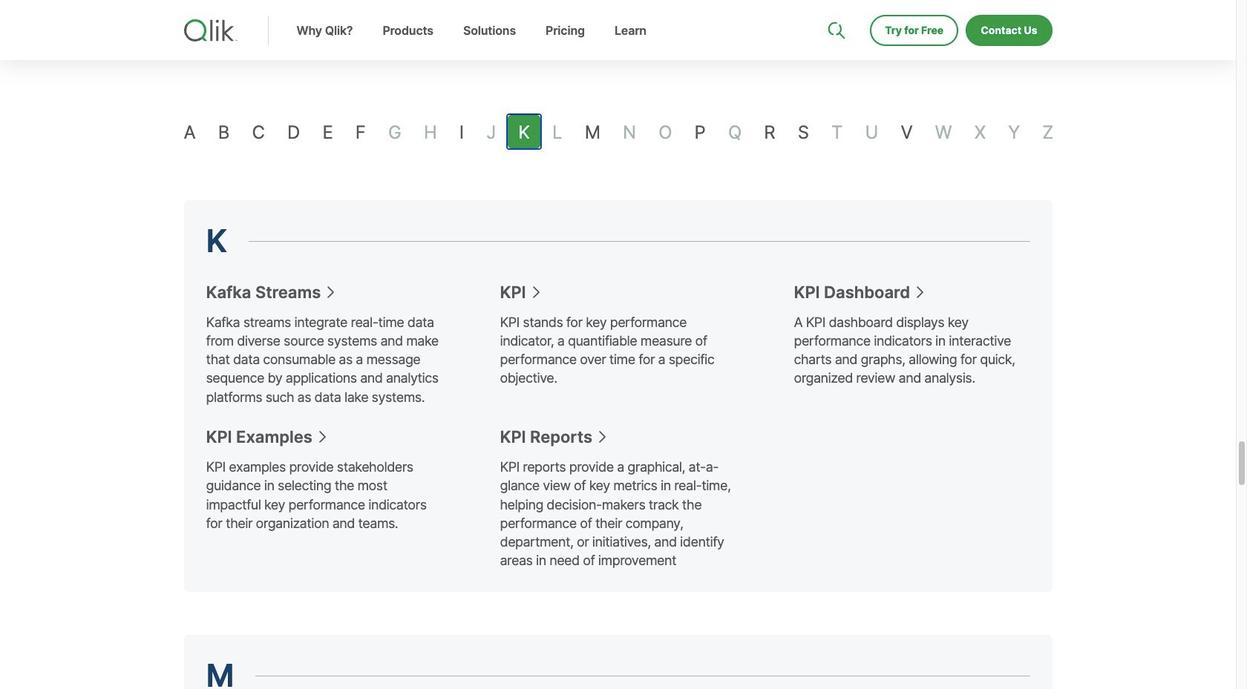 Task type: locate. For each thing, give the bounding box(es) containing it.
support image
[[830, 0, 842, 12]]

qlik image
[[184, 19, 237, 42]]



Task type: vqa. For each thing, say whether or not it's contained in the screenshot.
Support "icon"
yes



